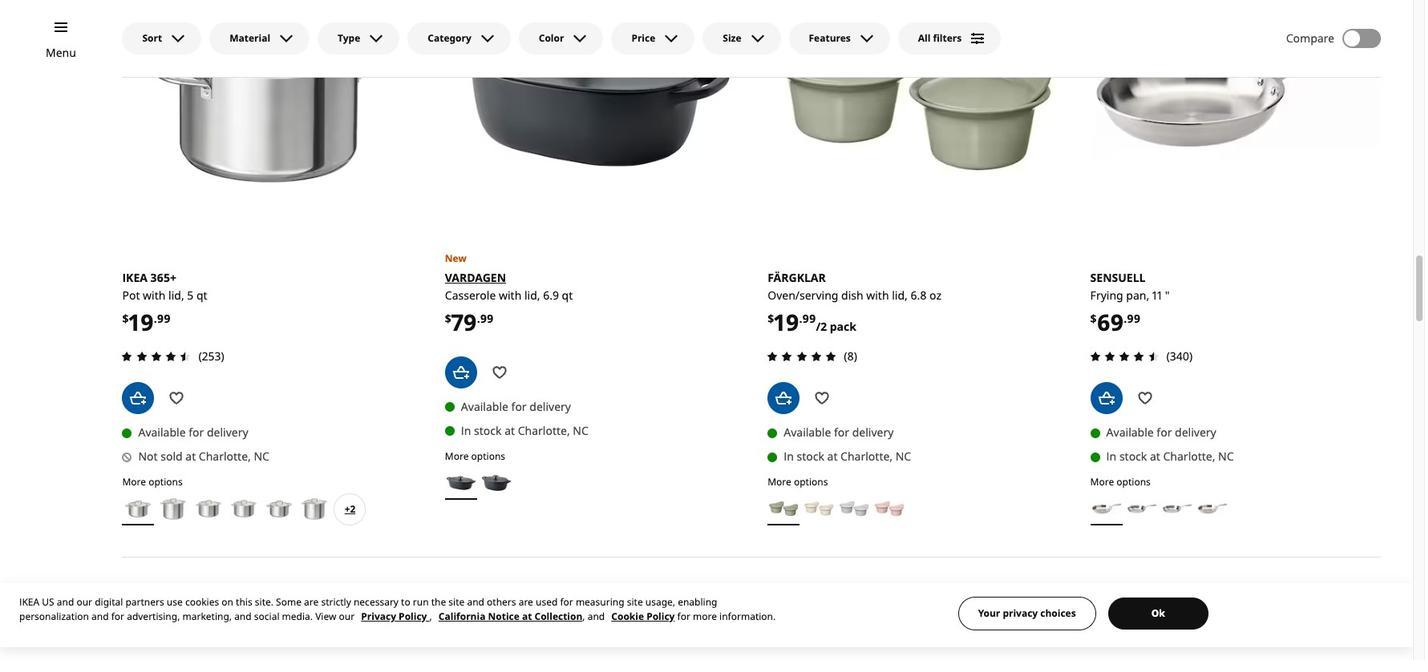 Task type: locate. For each thing, give the bounding box(es) containing it.
with down vardagen
[[499, 288, 522, 303]]

1 horizontal spatial our
[[339, 610, 355, 624]]

with inside new vardagen casserole with lid, 6.9 qt $ 79 . 99
[[499, 288, 522, 303]]

digital
[[95, 596, 123, 610]]

are
[[304, 596, 319, 610], [519, 596, 533, 610]]

more for new vardagen casserole with lid, 6.9 qt $ 79 . 99
[[445, 450, 469, 463]]

0 horizontal spatial ikea
[[19, 596, 39, 610]]

1 with from the left
[[143, 288, 166, 303]]

stock for 19
[[797, 449, 824, 464]]

19 inside 'färgklar oven/serving dish with lid, 6.8 oz $ 19 . 99 /2 pack'
[[774, 307, 799, 337]]

available for delivery for färgklar oven/serving dish with lid, 6.8 oz $ 19 . 99 /2 pack
[[784, 425, 894, 440]]

in for 69
[[1106, 449, 1117, 464]]

. inside 'färgklar oven/serving dish with lid, 6.8 oz $ 19 . 99 /2 pack'
[[799, 311, 802, 326]]

size button
[[703, 22, 781, 55]]

the
[[431, 596, 446, 610]]

2 qt from the left
[[562, 288, 573, 303]]

lid,
[[168, 288, 184, 303], [524, 288, 540, 303], [892, 288, 908, 303]]

in
[[461, 423, 471, 439], [784, 449, 794, 464], [1106, 449, 1117, 464]]

3 . from the left
[[799, 311, 802, 326]]

19
[[129, 307, 154, 337], [774, 307, 799, 337]]

$ inside sensuell frying pan, 11 " $ 69 . 99
[[1090, 311, 1097, 326]]

our
[[77, 596, 92, 610], [339, 610, 355, 624]]

1 19 from the left
[[129, 307, 154, 337]]

2 horizontal spatial in stock at charlotte, nc
[[1106, 449, 1234, 464]]

2 99 from the left
[[480, 311, 494, 326]]

99 inside new vardagen casserole with lid, 6.9 qt $ 79 . 99
[[480, 311, 494, 326]]

$ down casserole
[[445, 311, 451, 326]]

frying
[[1090, 288, 1123, 303]]

qt for 79
[[562, 288, 573, 303]]

365+
[[150, 270, 176, 285]]

1 99 from the left
[[157, 311, 171, 326]]

1 . from the left
[[154, 311, 157, 326]]

your
[[978, 607, 1000, 621]]

with down 365+ on the left
[[143, 288, 166, 303]]

site
[[449, 596, 465, 610], [627, 596, 643, 610]]

with right dish
[[866, 288, 889, 303]]

1 are from the left
[[304, 596, 319, 610]]

policy down to
[[399, 610, 427, 624]]

. left '/2'
[[799, 311, 802, 326]]

pan,
[[1126, 288, 1149, 303]]

. for färgklar oven/serving dish with lid, 6.8 oz $ 19 . 99 /2 pack
[[799, 311, 802, 326]]

2 policy from the left
[[647, 610, 675, 624]]

dish
[[841, 288, 863, 303]]

$ inside ikea 365+ pot with lid, 5 qt $ 19 . 99
[[122, 311, 129, 326]]

lid, inside ikea 365+ pot with lid, 5 qt $ 19 . 99
[[168, 288, 184, 303]]

0 horizontal spatial ,
[[429, 610, 432, 624]]

social
[[254, 610, 279, 624]]

lid, inside 'färgklar oven/serving dish with lid, 6.8 oz $ 19 . 99 /2 pack'
[[892, 288, 908, 303]]

available
[[461, 399, 508, 415], [138, 425, 186, 440], [784, 425, 831, 440], [1106, 425, 1154, 440]]

casserole
[[445, 288, 496, 303]]

. down pan,
[[1124, 311, 1127, 326]]

1 qt from the left
[[196, 288, 207, 303]]

0 horizontal spatial qt
[[196, 288, 207, 303]]

1 horizontal spatial site
[[627, 596, 643, 610]]

, down measuring
[[583, 610, 585, 624]]

3 with from the left
[[866, 288, 889, 303]]

3 $ from the left
[[768, 311, 774, 326]]

charlotte, for ikea 365+ pot with lid, 5 qt $ 19 . 99
[[199, 449, 251, 464]]

1 horizontal spatial lid,
[[524, 288, 540, 303]]

media.
[[282, 610, 313, 624]]

ikea for 19
[[122, 270, 147, 285]]

charlotte, for new vardagen casserole with lid, 6.9 qt $ 79 . 99
[[518, 423, 570, 439]]

2 horizontal spatial lid,
[[892, 288, 908, 303]]

1 horizontal spatial stock
[[797, 449, 824, 464]]

lid, left 5
[[168, 288, 184, 303]]

1 horizontal spatial in
[[784, 449, 794, 464]]

qt inside new vardagen casserole with lid, 6.9 qt $ 79 . 99
[[562, 288, 573, 303]]

category button
[[408, 22, 511, 55]]

färgklar oven/serving dish with lid, 6.8 oz $ 19 . 99 /2 pack
[[768, 270, 942, 337]]

more
[[445, 450, 469, 463], [122, 476, 146, 489], [768, 476, 791, 489], [1090, 476, 1114, 489]]

are left "used" on the bottom of the page
[[519, 596, 533, 610]]

lid, left the 6.8
[[892, 288, 908, 303]]

in stock at charlotte, nc for 19
[[784, 449, 911, 464]]

qt inside ikea 365+ pot with lid, 5 qt $ 19 . 99
[[196, 288, 207, 303]]

qt
[[196, 288, 207, 303], [562, 288, 573, 303]]

99 for ikea 365+ pot with lid, 5 qt $ 19 . 99
[[157, 311, 171, 326]]

this
[[236, 596, 252, 610]]

1 horizontal spatial in stock at charlotte, nc
[[784, 449, 911, 464]]

oz
[[930, 288, 942, 303]]

$ for ikea 365+ pot with lid, 5 qt $ 19 . 99
[[122, 311, 129, 326]]

2 with from the left
[[499, 288, 522, 303]]

0 horizontal spatial with
[[143, 288, 166, 303]]

partners
[[125, 596, 164, 610]]

$ down oven/serving
[[768, 311, 774, 326]]

with inside 'färgklar oven/serving dish with lid, 6.8 oz $ 19 . 99 /2 pack'
[[866, 288, 889, 303]]

material
[[229, 31, 270, 45]]

lid, inside new vardagen casserole with lid, 6.9 qt $ 79 . 99
[[524, 288, 540, 303]]

with inside ikea 365+ pot with lid, 5 qt $ 19 . 99
[[143, 288, 166, 303]]

our down strictly at the bottom of page
[[339, 610, 355, 624]]

with for färgklar oven/serving dish with lid, 6.8 oz $ 19 . 99 /2 pack
[[866, 288, 889, 303]]

.
[[154, 311, 157, 326], [477, 311, 480, 326], [799, 311, 802, 326], [1124, 311, 1127, 326]]

review: 4.3 out of 5 stars. total reviews: 340 image
[[1086, 347, 1163, 367]]

lid, left "6.9" at the top left of page
[[524, 288, 540, 303]]

compare
[[1286, 30, 1335, 46], [143, 571, 185, 585], [466, 571, 507, 585], [789, 571, 830, 585], [1111, 571, 1153, 585]]

more for färgklar oven/serving dish with lid, 6.8 oz $ 19 . 99 /2 pack
[[768, 476, 791, 489]]

qt right 5
[[196, 288, 207, 303]]

privacy
[[1003, 607, 1038, 621]]

19 down pot
[[129, 307, 154, 337]]

charlotte,
[[518, 423, 570, 439], [199, 449, 251, 464], [841, 449, 893, 464], [1163, 449, 1215, 464]]

99 inside ikea 365+ pot with lid, 5 qt $ 19 . 99
[[157, 311, 171, 326]]

1 horizontal spatial are
[[519, 596, 533, 610]]

. inside ikea 365+ pot with lid, 5 qt $ 19 . 99
[[154, 311, 157, 326]]

personalization
[[19, 610, 89, 624]]

$ down pot
[[122, 311, 129, 326]]

available for färgklar oven/serving dish with lid, 6.8 oz $ 19 . 99 /2 pack
[[784, 425, 831, 440]]

99 right 79
[[480, 311, 494, 326]]

1 horizontal spatial ,
[[583, 610, 585, 624]]

sensuell frying pan, 11 " $ 69 . 99
[[1090, 270, 1170, 337]]

4 99 from the left
[[1127, 311, 1141, 326]]

1 lid, from the left
[[168, 288, 184, 303]]

, down the
[[429, 610, 432, 624]]

type
[[338, 31, 360, 45]]

ikea left us
[[19, 596, 39, 610]]

0 horizontal spatial are
[[304, 596, 319, 610]]

california
[[439, 610, 486, 624]]

. inside new vardagen casserole with lid, 6.9 qt $ 79 . 99
[[477, 311, 480, 326]]

options for färgklar oven/serving dish with lid, 6.8 oz $ 19 . 99 /2 pack
[[794, 476, 828, 489]]

2 $ from the left
[[445, 311, 451, 326]]

to
[[401, 596, 410, 610]]

0 horizontal spatial site
[[449, 596, 465, 610]]

. up review: 4.6 out of 5 stars. total reviews: 253 image in the bottom of the page
[[154, 311, 157, 326]]

collection
[[535, 610, 583, 624]]

2 horizontal spatial in
[[1106, 449, 1117, 464]]

ikea
[[122, 270, 147, 285], [19, 596, 39, 610]]

advertising,
[[127, 610, 180, 624]]

available for new vardagen casserole with lid, 6.9 qt $ 79 . 99
[[461, 399, 508, 415]]

at for new vardagen casserole with lid, 6.9 qt $ 79 . 99
[[505, 423, 515, 439]]

ikea up pot
[[122, 270, 147, 285]]

0 horizontal spatial policy
[[399, 610, 427, 624]]

all filters
[[918, 31, 962, 45]]

1 vertical spatial ikea
[[19, 596, 39, 610]]

options for sensuell frying pan, 11 " $ 69 . 99
[[1117, 476, 1151, 489]]

$ inside new vardagen casserole with lid, 6.9 qt $ 79 . 99
[[445, 311, 451, 326]]

99 down oven/serving
[[802, 311, 816, 326]]

pot
[[122, 288, 140, 303]]

1 horizontal spatial ikea
[[122, 270, 147, 285]]

3 99 from the left
[[802, 311, 816, 326]]

99 up review: 4.6 out of 5 stars. total reviews: 253 image in the bottom of the page
[[157, 311, 171, 326]]

2 19 from the left
[[774, 307, 799, 337]]

stock for 79
[[474, 423, 502, 439]]

used
[[536, 596, 558, 610]]

2 lid, from the left
[[524, 288, 540, 303]]

site up california
[[449, 596, 465, 610]]

19 inside ikea 365+ pot with lid, 5 qt $ 19 . 99
[[129, 307, 154, 337]]

3 lid, from the left
[[892, 288, 908, 303]]

with
[[143, 288, 166, 303], [499, 288, 522, 303], [866, 288, 889, 303]]

delivery for new vardagen casserole with lid, 6.9 qt $ 79 . 99
[[530, 399, 571, 415]]

in stock at charlotte, nc for 69
[[1106, 449, 1234, 464]]

. for ikea 365+ pot with lid, 5 qt $ 19 . 99
[[154, 311, 157, 326]]

1 $ from the left
[[122, 311, 129, 326]]

in stock at charlotte, nc
[[461, 423, 589, 439], [784, 449, 911, 464], [1106, 449, 1234, 464]]

necessary
[[354, 596, 399, 610]]

1 horizontal spatial 19
[[774, 307, 799, 337]]

99 inside 'färgklar oven/serving dish with lid, 6.8 oz $ 19 . 99 /2 pack'
[[802, 311, 816, 326]]

more for ikea 365+ pot with lid, 5 qt $ 19 . 99
[[122, 476, 146, 489]]

are up media.
[[304, 596, 319, 610]]

charlotte, for sensuell frying pan, 11 " $ 69 . 99
[[1163, 449, 1215, 464]]

ikea inside ikea 365+ pot with lid, 5 qt $ 19 . 99
[[122, 270, 147, 285]]

filters
[[933, 31, 962, 45]]

1 horizontal spatial policy
[[647, 610, 675, 624]]

19 down oven/serving
[[774, 307, 799, 337]]

available for delivery for ikea 365+ pot with lid, 5 qt $ 19 . 99
[[138, 425, 248, 440]]

1 horizontal spatial qt
[[562, 288, 573, 303]]

more options
[[445, 450, 505, 463], [122, 476, 183, 489], [768, 476, 828, 489], [1090, 476, 1151, 489]]

99 inside sensuell frying pan, 11 " $ 69 . 99
[[1127, 311, 1141, 326]]

and right us
[[57, 596, 74, 610]]

our left digital
[[77, 596, 92, 610]]

ok button
[[1108, 598, 1208, 630]]

and down digital
[[91, 610, 109, 624]]

more options for new vardagen casserole with lid, 6.9 qt $ 79 . 99
[[445, 450, 505, 463]]

nc for new vardagen casserole with lid, 6.9 qt $ 79 . 99
[[573, 423, 589, 439]]

not sold at charlotte, nc
[[138, 449, 269, 464]]

0 horizontal spatial 19
[[129, 307, 154, 337]]

qt for 19
[[196, 288, 207, 303]]

11
[[1152, 288, 1162, 303]]

for
[[511, 399, 527, 415], [189, 425, 204, 440], [834, 425, 849, 440], [1157, 425, 1172, 440], [560, 596, 573, 610], [111, 610, 124, 624], [677, 610, 690, 624]]

at for färgklar oven/serving dish with lid, 6.8 oz $ 19 . 99 /2 pack
[[827, 449, 838, 464]]

,
[[429, 610, 432, 624], [583, 610, 585, 624]]

0 horizontal spatial in
[[461, 423, 471, 439]]

2 horizontal spatial with
[[866, 288, 889, 303]]

0 vertical spatial our
[[77, 596, 92, 610]]

qt right "6.9" at the top left of page
[[562, 288, 573, 303]]

in for 19
[[784, 449, 794, 464]]

others
[[487, 596, 516, 610]]

$ down frying
[[1090, 311, 1097, 326]]

2 . from the left
[[477, 311, 480, 326]]

new
[[445, 252, 467, 265]]

2 horizontal spatial stock
[[1119, 449, 1147, 464]]

charlotte, for färgklar oven/serving dish with lid, 6.8 oz $ 19 . 99 /2 pack
[[841, 449, 893, 464]]

ikea inside 'ikea us and our digital partners use cookies on this site. some are strictly necessary to run the site and others are used for measuring site usage, enabling personalization and for advertising, marketing, and social media. view our'
[[19, 596, 39, 610]]

lid, for new vardagen casserole with lid, 6.9 qt $ 79 . 99
[[524, 288, 540, 303]]

$ inside 'färgklar oven/serving dish with lid, 6.8 oz $ 19 . 99 /2 pack'
[[768, 311, 774, 326]]

0 horizontal spatial in stock at charlotte, nc
[[461, 423, 589, 439]]

site up cookie
[[627, 596, 643, 610]]

0 horizontal spatial lid,
[[168, 288, 184, 303]]

. down casserole
[[477, 311, 480, 326]]

available for delivery
[[461, 399, 571, 415], [138, 425, 248, 440], [784, 425, 894, 440], [1106, 425, 1216, 440]]

99
[[157, 311, 171, 326], [480, 311, 494, 326], [802, 311, 816, 326], [1127, 311, 1141, 326]]

nc for ikea 365+ pot with lid, 5 qt $ 19 . 99
[[254, 449, 269, 464]]

4 $ from the left
[[1090, 311, 1097, 326]]

policy
[[399, 610, 427, 624], [647, 610, 675, 624]]

usage,
[[645, 596, 675, 610]]

0 horizontal spatial stock
[[474, 423, 502, 439]]

1 horizontal spatial with
[[499, 288, 522, 303]]

review: 4.9 out of 5 stars. total reviews: 8 image
[[763, 347, 841, 367]]

delivery
[[530, 399, 571, 415], [207, 425, 248, 440], [852, 425, 894, 440], [1175, 425, 1216, 440]]

with for new vardagen casserole with lid, 6.9 qt $ 79 . 99
[[499, 288, 522, 303]]

99 down pan,
[[1127, 311, 1141, 326]]

policy down usage,
[[647, 610, 675, 624]]

4 . from the left
[[1124, 311, 1127, 326]]

0 vertical spatial ikea
[[122, 270, 147, 285]]



Task type: describe. For each thing, give the bounding box(es) containing it.
1 , from the left
[[429, 610, 432, 624]]

available for ikea 365+ pot with lid, 5 qt $ 19 . 99
[[138, 425, 186, 440]]

marketing,
[[182, 610, 232, 624]]

view
[[315, 610, 336, 624]]

more options for färgklar oven/serving dish with lid, 6.8 oz $ 19 . 99 /2 pack
[[768, 476, 828, 489]]

and up california
[[467, 596, 484, 610]]

2 site from the left
[[627, 596, 643, 610]]

all
[[918, 31, 931, 45]]

your privacy choices button
[[958, 597, 1096, 631]]

6.9
[[543, 288, 559, 303]]

at for ikea 365+ pot with lid, 5 qt $ 19 . 99
[[185, 449, 196, 464]]

use
[[167, 596, 183, 610]]

1 vertical spatial our
[[339, 610, 355, 624]]

more options for sensuell frying pan, 11 " $ 69 . 99
[[1090, 476, 1151, 489]]

new vardagen casserole with lid, 6.9 qt $ 79 . 99
[[445, 252, 573, 337]]

color button
[[519, 22, 603, 55]]

price button
[[611, 22, 695, 55]]

2 , from the left
[[583, 610, 585, 624]]

cookies
[[185, 596, 219, 610]]

more for sensuell frying pan, 11 " $ 69 . 99
[[1090, 476, 1114, 489]]

with for ikea 365+ pot with lid, 5 qt $ 19 . 99
[[143, 288, 166, 303]]

+2
[[345, 503, 355, 516]]

options for new vardagen casserole with lid, 6.9 qt $ 79 . 99
[[471, 450, 505, 463]]

and down "this"
[[234, 610, 252, 624]]

privacy
[[361, 610, 396, 624]]

features button
[[789, 22, 890, 55]]

material button
[[209, 22, 310, 55]]

1 policy from the left
[[399, 610, 427, 624]]

/2
[[816, 319, 827, 334]]

available for sensuell frying pan, 11 " $ 69 . 99
[[1106, 425, 1154, 440]]

some
[[276, 596, 301, 610]]

more options for ikea 365+ pot with lid, 5 qt $ 19 . 99
[[122, 476, 183, 489]]

your privacy choices
[[978, 607, 1076, 621]]

privacy policy link
[[361, 610, 429, 624]]

review: 4.6 out of 5 stars. total reviews: 253 image
[[117, 347, 195, 367]]

delivery for sensuell frying pan, 11 " $ 69 . 99
[[1175, 425, 1216, 440]]

ok
[[1151, 607, 1165, 621]]

ikea for on
[[19, 596, 39, 610]]

0 horizontal spatial our
[[77, 596, 92, 610]]

more
[[693, 610, 717, 624]]

menu
[[46, 45, 76, 60]]

(8)
[[844, 349, 857, 364]]

color
[[539, 31, 564, 45]]

in for 79
[[461, 423, 471, 439]]

nc for sensuell frying pan, 11 " $ 69 . 99
[[1218, 449, 1234, 464]]

options for ikea 365+ pot with lid, 5 qt $ 19 . 99
[[149, 476, 183, 489]]

delivery for färgklar oven/serving dish with lid, 6.8 oz $ 19 . 99 /2 pack
[[852, 425, 894, 440]]

choices
[[1040, 607, 1076, 621]]

enabling
[[678, 596, 717, 610]]

$ for färgklar oven/serving dish with lid, 6.8 oz $ 19 . 99 /2 pack
[[768, 311, 774, 326]]

"
[[1165, 288, 1170, 303]]

available for delivery for sensuell frying pan, 11 " $ 69 . 99
[[1106, 425, 1216, 440]]

lid, for ikea 365+ pot with lid, 5 qt $ 19 . 99
[[168, 288, 184, 303]]

cookie
[[611, 610, 644, 624]]

+2 link
[[334, 494, 366, 526]]

information.
[[719, 610, 776, 624]]

menu button
[[46, 44, 76, 62]]

69
[[1097, 307, 1124, 337]]

nc for färgklar oven/serving dish with lid, 6.8 oz $ 19 . 99 /2 pack
[[896, 449, 911, 464]]

type button
[[318, 22, 400, 55]]

size
[[723, 31, 741, 45]]

notice
[[488, 610, 520, 624]]

ikea us and our digital partners use cookies on this site. some are strictly necessary to run the site and others are used for measuring site usage, enabling personalization and for advertising, marketing, and social media. view our
[[19, 596, 717, 624]]

99 for new vardagen casserole with lid, 6.9 qt $ 79 . 99
[[480, 311, 494, 326]]

$ for new vardagen casserole with lid, 6.9 qt $ 79 . 99
[[445, 311, 451, 326]]

19 for ikea 365+ pot with lid, 5 qt $ 19 . 99
[[129, 307, 154, 337]]

in stock at charlotte, nc for 79
[[461, 423, 589, 439]]

5
[[187, 288, 194, 303]]

measuring
[[576, 596, 624, 610]]

2 are from the left
[[519, 596, 533, 610]]

category
[[428, 31, 471, 45]]

lid, for färgklar oven/serving dish with lid, 6.8 oz $ 19 . 99 /2 pack
[[892, 288, 908, 303]]

strictly
[[321, 596, 351, 610]]

us
[[42, 596, 54, 610]]

not
[[138, 449, 158, 464]]

sold
[[161, 449, 183, 464]]

vardagen
[[445, 270, 506, 285]]

6.8
[[911, 288, 927, 303]]

(340)
[[1167, 349, 1193, 364]]

available for delivery for new vardagen casserole with lid, 6.9 qt $ 79 . 99
[[461, 399, 571, 415]]

cookie policy link
[[611, 610, 675, 624]]

pack
[[830, 319, 856, 334]]

stock for 69
[[1119, 449, 1147, 464]]

(253)
[[198, 349, 224, 364]]

sort button
[[122, 22, 201, 55]]

. for new vardagen casserole with lid, 6.9 qt $ 79 . 99
[[477, 311, 480, 326]]

sort
[[142, 31, 162, 45]]

on
[[222, 596, 233, 610]]

privacy policy , california notice at collection , and cookie policy for more information.
[[361, 610, 776, 624]]

site.
[[255, 596, 273, 610]]

all filters button
[[898, 22, 1001, 55]]

oven/serving
[[768, 288, 838, 303]]

1 site from the left
[[449, 596, 465, 610]]

and down measuring
[[588, 610, 605, 624]]

färgklar
[[768, 270, 826, 285]]

79
[[451, 307, 477, 337]]

sensuell
[[1090, 270, 1146, 285]]

price
[[631, 31, 655, 45]]

run
[[413, 596, 429, 610]]

19 for färgklar oven/serving dish with lid, 6.8 oz $ 19 . 99 /2 pack
[[774, 307, 799, 337]]

ikea 365+ pot with lid, 5 qt $ 19 . 99
[[122, 270, 207, 337]]

features
[[809, 31, 851, 45]]

. inside sensuell frying pan, 11 " $ 69 . 99
[[1124, 311, 1127, 326]]

california notice at collection link
[[439, 610, 583, 624]]

at for sensuell frying pan, 11 " $ 69 . 99
[[1150, 449, 1160, 464]]

99 for färgklar oven/serving dish with lid, 6.8 oz $ 19 . 99 /2 pack
[[802, 311, 816, 326]]

delivery for ikea 365+ pot with lid, 5 qt $ 19 . 99
[[207, 425, 248, 440]]



Task type: vqa. For each thing, say whether or not it's contained in the screenshot.
Bundles button
no



